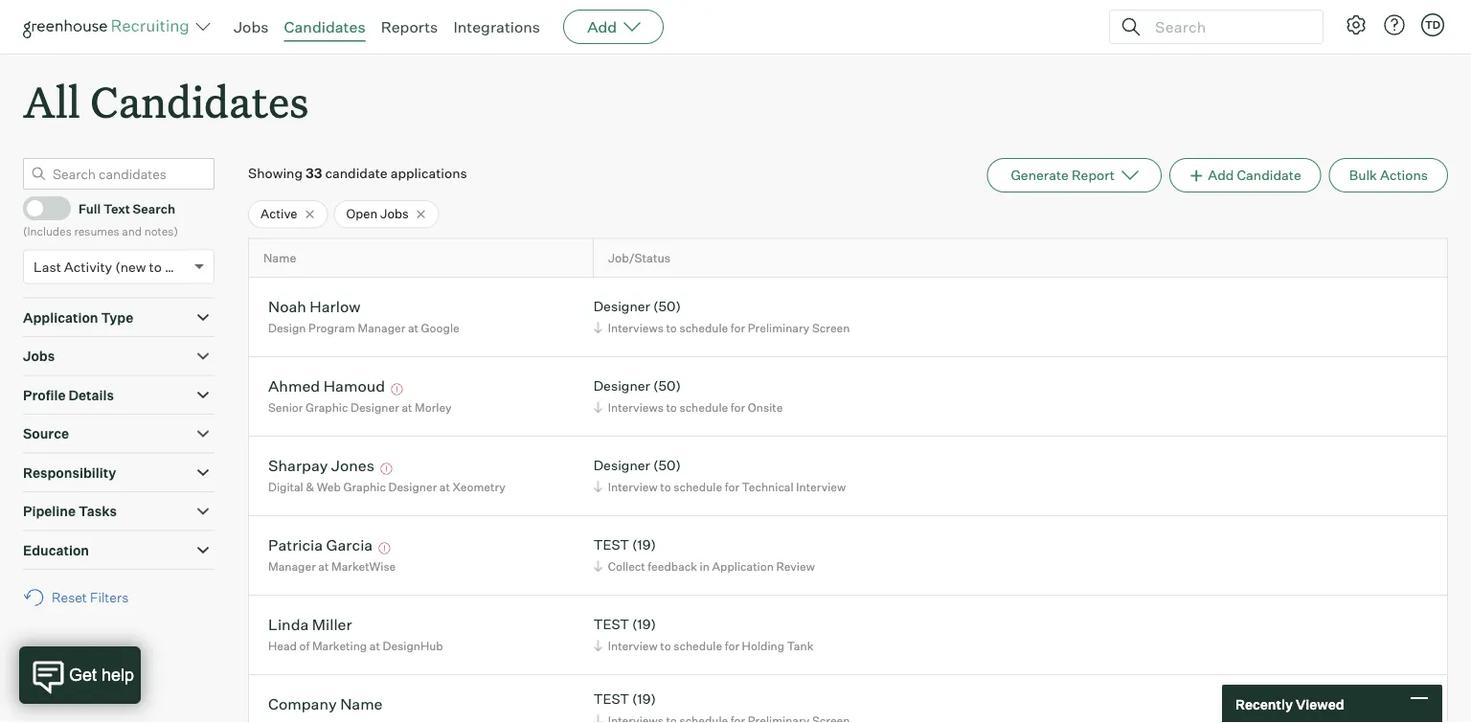 Task type: vqa. For each thing, say whether or not it's contained in the screenshot.
1's Offers link
no



Task type: describe. For each thing, give the bounding box(es) containing it.
xeometry
[[453, 480, 506, 494]]

reports
[[381, 17, 438, 36]]

details
[[68, 387, 114, 403]]

0 vertical spatial graphic
[[306, 400, 348, 414]]

marketing
[[312, 639, 367, 653]]

senior
[[268, 400, 303, 414]]

interview for (50)
[[608, 480, 658, 494]]

bulk
[[1349, 167, 1377, 184]]

company
[[268, 694, 337, 713]]

text
[[103, 201, 130, 216]]

generate
[[1011, 167, 1069, 184]]

0 vertical spatial name
[[263, 251, 296, 265]]

(50) for ahmed hamoud
[[653, 378, 681, 394]]

at for harlow
[[408, 321, 419, 335]]

actions
[[1380, 167, 1428, 184]]

onsite
[[748, 400, 783, 414]]

candidate
[[325, 165, 388, 182]]

designer for designer (50) interviews to schedule for preliminary screen
[[594, 298, 650, 315]]

reset
[[52, 589, 87, 606]]

designhub
[[383, 639, 443, 653]]

interview right "technical"
[[796, 480, 846, 494]]

noah harlow design program manager at google
[[268, 297, 459, 335]]

reset filters button
[[23, 580, 138, 616]]

digital
[[268, 480, 303, 494]]

tasks
[[79, 503, 117, 520]]

test (19) interview to schedule for holding tank
[[594, 616, 814, 653]]

at down patricia garcia 'link'
[[318, 559, 329, 573]]

candidate reports are now available! apply filters and select "view in app" element
[[987, 158, 1162, 193]]

schedule for test (19) interview to schedule for holding tank
[[674, 639, 722, 653]]

active
[[261, 206, 297, 221]]

designer (50) interview to schedule for technical interview
[[594, 457, 846, 494]]

integrations
[[453, 17, 540, 36]]

1 vertical spatial graphic
[[343, 480, 386, 494]]

bulk actions link
[[1329, 158, 1448, 193]]

feedback
[[648, 559, 697, 573]]

&
[[306, 480, 314, 494]]

last
[[34, 258, 61, 275]]

sharpay jones
[[268, 456, 375, 475]]

open
[[346, 206, 378, 221]]

0 vertical spatial candidates
[[284, 17, 366, 36]]

interviews for designer (50) interviews to schedule for preliminary screen
[[608, 321, 664, 335]]

add button
[[563, 10, 664, 44]]

recently
[[1236, 696, 1293, 712]]

(new
[[115, 258, 146, 275]]

activity
[[64, 258, 112, 275]]

viewed
[[1296, 696, 1344, 712]]

interviews for designer (50) interviews to schedule for onsite
[[608, 400, 664, 414]]

for for designer (50) interviews to schedule for onsite
[[731, 400, 745, 414]]

Search text field
[[1150, 13, 1306, 41]]

1 vertical spatial manager
[[268, 559, 316, 573]]

add for add
[[587, 17, 617, 36]]

of
[[299, 639, 310, 653]]

generate report
[[1011, 167, 1115, 184]]

last activity (new to old) option
[[34, 258, 190, 275]]

td button
[[1421, 13, 1444, 36]]

ahmed
[[268, 376, 320, 395]]

interview to schedule for technical interview link
[[591, 478, 851, 496]]

designer down sharpay jones has been in technical interview for more than 14 days icon
[[388, 480, 437, 494]]

application inside 'test (19) collect feedback in application review'
[[712, 559, 774, 573]]

applications
[[390, 165, 467, 182]]

ahmed hamoud has been in onsite for more than 21 days image
[[388, 384, 406, 395]]

to for last activity (new to old)
[[149, 258, 162, 275]]

search
[[133, 201, 175, 216]]

preliminary
[[748, 321, 810, 335]]

design
[[268, 321, 306, 335]]

patricia garcia link
[[268, 535, 373, 557]]

at for &
[[440, 480, 450, 494]]

recently viewed
[[1236, 696, 1344, 712]]

reset filters
[[52, 589, 129, 606]]

2 horizontal spatial jobs
[[380, 206, 409, 221]]

at down ahmed hamoud has been in onsite for more than 21 days icon
[[402, 400, 412, 414]]

interview to schedule for holding tank link
[[591, 637, 818, 655]]

patricia garcia has been in application review for more than 5 days image
[[376, 543, 393, 554]]

interviews to schedule for preliminary screen link
[[591, 319, 855, 337]]

designer (50) interviews to schedule for onsite
[[594, 378, 783, 414]]

for for test (19) interview to schedule for holding tank
[[725, 639, 739, 653]]

pipeline
[[23, 503, 76, 520]]

responsibility
[[23, 464, 116, 481]]

reports link
[[381, 17, 438, 36]]

senior graphic designer at morley
[[268, 400, 452, 414]]

noah
[[268, 297, 306, 316]]

td
[[1425, 18, 1441, 31]]



Task type: locate. For each thing, give the bounding box(es) containing it.
bulk actions
[[1349, 167, 1428, 184]]

all candidates
[[23, 73, 309, 129]]

hamoud
[[323, 376, 385, 395]]

schedule inside designer (50) interviews to schedule for preliminary screen
[[680, 321, 728, 335]]

ahmed hamoud
[[268, 376, 385, 395]]

1 horizontal spatial manager
[[358, 321, 405, 335]]

designer inside designer (50) interviews to schedule for onsite
[[594, 378, 650, 394]]

schedule left onsite in the bottom right of the page
[[680, 400, 728, 414]]

3 (50) from the top
[[653, 457, 681, 474]]

1 vertical spatial test
[[594, 616, 629, 633]]

and
[[122, 224, 142, 238]]

for inside designer (50) interviews to schedule for preliminary screen
[[731, 321, 745, 335]]

(19) inside test (19) interview to schedule for holding tank
[[632, 616, 656, 633]]

filters
[[90, 589, 129, 606]]

0 vertical spatial (50)
[[653, 298, 681, 315]]

to for designer (50) interviews to schedule for onsite
[[666, 400, 677, 414]]

Search candidates field
[[23, 158, 215, 190]]

for left the holding
[[725, 639, 739, 653]]

linda miller head of marketing at designhub
[[268, 615, 443, 653]]

2 (19) from the top
[[632, 616, 656, 633]]

interview up collect
[[608, 480, 658, 494]]

1 vertical spatial add
[[1208, 167, 1234, 184]]

1 horizontal spatial jobs
[[234, 17, 269, 36]]

company name link
[[268, 694, 383, 716]]

designer
[[594, 298, 650, 315], [594, 378, 650, 394], [351, 400, 399, 414], [594, 457, 650, 474], [388, 480, 437, 494]]

type
[[101, 309, 133, 326]]

jobs
[[234, 17, 269, 36], [380, 206, 409, 221], [23, 348, 55, 365]]

(50) inside designer (50) interviews to schedule for preliminary screen
[[653, 298, 681, 315]]

0 horizontal spatial application
[[23, 309, 98, 326]]

jobs link
[[234, 17, 269, 36]]

interview for (19)
[[608, 639, 658, 653]]

schedule inside test (19) interview to schedule for holding tank
[[674, 639, 722, 653]]

patricia garcia
[[268, 535, 373, 554]]

to for designer (50) interview to schedule for technical interview
[[660, 480, 671, 494]]

designer inside designer (50) interview to schedule for technical interview
[[594, 457, 650, 474]]

checkmark image
[[32, 201, 46, 214]]

2 vertical spatial test
[[594, 691, 629, 708]]

to inside test (19) interview to schedule for holding tank
[[660, 639, 671, 653]]

application down last
[[23, 309, 98, 326]]

1 vertical spatial interviews
[[608, 400, 664, 414]]

at for miller
[[370, 639, 380, 653]]

2 vertical spatial (19)
[[632, 691, 656, 708]]

to down feedback
[[660, 639, 671, 653]]

screen
[[812, 321, 850, 335]]

sharpay jones has been in technical interview for more than 14 days image
[[378, 463, 395, 475]]

(19) up collect
[[632, 537, 656, 553]]

full text search (includes resumes and notes)
[[23, 201, 178, 238]]

candidate
[[1237, 167, 1301, 184]]

0 vertical spatial (19)
[[632, 537, 656, 553]]

program
[[308, 321, 355, 335]]

(50) up interviews to schedule for onsite link
[[653, 378, 681, 394]]

manager right program
[[358, 321, 405, 335]]

at inside noah harlow design program manager at google
[[408, 321, 419, 335]]

linda
[[268, 615, 309, 634]]

add candidate link
[[1169, 158, 1322, 193]]

1 vertical spatial name
[[340, 694, 383, 713]]

designer for designer (50) interview to schedule for technical interview
[[594, 457, 650, 474]]

schedule for designer (50) interviews to schedule for onsite
[[680, 400, 728, 414]]

graphic
[[306, 400, 348, 414], [343, 480, 386, 494]]

profile
[[23, 387, 66, 403]]

test inside 'test (19) collect feedback in application review'
[[594, 537, 629, 553]]

interviews inside designer (50) interviews to schedule for preliminary screen
[[608, 321, 664, 335]]

1 vertical spatial jobs
[[380, 206, 409, 221]]

2 vertical spatial jobs
[[23, 348, 55, 365]]

1 vertical spatial (50)
[[653, 378, 681, 394]]

name right company
[[340, 694, 383, 713]]

0 horizontal spatial jobs
[[23, 348, 55, 365]]

old)
[[165, 258, 190, 275]]

test for test (19)
[[594, 691, 629, 708]]

1 test from the top
[[594, 537, 629, 553]]

google
[[421, 321, 459, 335]]

jobs up "profile" at bottom left
[[23, 348, 55, 365]]

for for designer (50) interview to schedule for technical interview
[[725, 480, 739, 494]]

holding
[[742, 639, 785, 653]]

for inside designer (50) interviews to schedule for onsite
[[731, 400, 745, 414]]

review
[[776, 559, 815, 573]]

candidates right jobs link
[[284, 17, 366, 36]]

add inside popup button
[[587, 17, 617, 36]]

showing 33 candidate applications
[[248, 165, 467, 182]]

for inside designer (50) interview to schedule for technical interview
[[725, 480, 739, 494]]

to left the old)
[[149, 258, 162, 275]]

last activity (new to old)
[[34, 258, 190, 275]]

showing
[[248, 165, 303, 182]]

add
[[587, 17, 617, 36], [1208, 167, 1234, 184]]

(50) inside designer (50) interviews to schedule for onsite
[[653, 378, 681, 394]]

education
[[23, 542, 89, 559]]

manager down patricia
[[268, 559, 316, 573]]

name down active
[[263, 251, 296, 265]]

to inside designer (50) interviews to schedule for preliminary screen
[[666, 321, 677, 335]]

at right marketing at the left
[[370, 639, 380, 653]]

at
[[408, 321, 419, 335], [402, 400, 412, 414], [440, 480, 450, 494], [318, 559, 329, 573], [370, 639, 380, 653]]

miller
[[312, 615, 352, 634]]

add for add candidate
[[1208, 167, 1234, 184]]

at inside linda miller head of marketing at designhub
[[370, 639, 380, 653]]

(50) up interview to schedule for technical interview link
[[653, 457, 681, 474]]

(19) inside 'test (19) collect feedback in application review'
[[632, 537, 656, 553]]

(50) down the job/status
[[653, 298, 681, 315]]

2 test from the top
[[594, 616, 629, 633]]

to for designer (50) interviews to schedule for preliminary screen
[[666, 321, 677, 335]]

company name
[[268, 694, 383, 713]]

1 horizontal spatial add
[[1208, 167, 1234, 184]]

manager at marketwise
[[268, 559, 396, 573]]

configure image
[[1345, 13, 1368, 36]]

interviews
[[608, 321, 664, 335], [608, 400, 664, 414]]

schedule for designer (50) interviews to schedule for preliminary screen
[[680, 321, 728, 335]]

generate report button
[[987, 158, 1162, 193]]

harlow
[[310, 297, 361, 316]]

(19)
[[632, 537, 656, 553], [632, 616, 656, 633], [632, 691, 656, 708]]

greenhouse recruiting image
[[23, 15, 195, 38]]

(19) down interview to schedule for holding tank link
[[632, 691, 656, 708]]

for left onsite in the bottom right of the page
[[731, 400, 745, 414]]

interview
[[608, 480, 658, 494], [796, 480, 846, 494], [608, 639, 658, 653]]

3 (19) from the top
[[632, 691, 656, 708]]

test (19) collect feedback in application review
[[594, 537, 815, 573]]

jobs left candidates link
[[234, 17, 269, 36]]

1 (50) from the top
[[653, 298, 681, 315]]

collect
[[608, 559, 645, 573]]

1 vertical spatial candidates
[[90, 73, 309, 129]]

manager
[[358, 321, 405, 335], [268, 559, 316, 573]]

(50) for sharpay jones
[[653, 457, 681, 474]]

collect feedback in application review link
[[591, 557, 820, 575]]

patricia
[[268, 535, 323, 554]]

to up designer (50) interview to schedule for technical interview
[[666, 400, 677, 414]]

for left 'preliminary'
[[731, 321, 745, 335]]

test for test (19) interview to schedule for holding tank
[[594, 616, 629, 633]]

(50) inside designer (50) interview to schedule for technical interview
[[653, 457, 681, 474]]

at left google
[[408, 321, 419, 335]]

(19) for test (19) interview to schedule for holding tank
[[632, 616, 656, 633]]

td button
[[1418, 10, 1448, 40]]

integrations link
[[453, 17, 540, 36]]

1 vertical spatial application
[[712, 559, 774, 573]]

schedule up designer (50) interviews to schedule for onsite
[[680, 321, 728, 335]]

schedule left the holding
[[674, 639, 722, 653]]

resumes
[[74, 224, 119, 238]]

designer for designer (50) interviews to schedule for onsite
[[594, 378, 650, 394]]

2 vertical spatial (50)
[[653, 457, 681, 474]]

jobs right open
[[380, 206, 409, 221]]

tank
[[787, 639, 814, 653]]

candidates
[[284, 17, 366, 36], [90, 73, 309, 129]]

0 vertical spatial interviews
[[608, 321, 664, 335]]

1 interviews from the top
[[608, 321, 664, 335]]

sharpay
[[268, 456, 328, 475]]

job/status
[[608, 251, 671, 265]]

designer up interviews to schedule for onsite link
[[594, 378, 650, 394]]

schedule inside designer (50) interview to schedule for technical interview
[[674, 480, 722, 494]]

digital & web graphic designer at xeometry
[[268, 480, 506, 494]]

3 test from the top
[[594, 691, 629, 708]]

1 horizontal spatial application
[[712, 559, 774, 573]]

interviews to schedule for onsite link
[[591, 398, 788, 416]]

graphic down ahmed hamoud link
[[306, 400, 348, 414]]

sharpay jones link
[[268, 456, 375, 478]]

0 horizontal spatial add
[[587, 17, 617, 36]]

report
[[1072, 167, 1115, 184]]

(50)
[[653, 298, 681, 315], [653, 378, 681, 394], [653, 457, 681, 474]]

to inside designer (50) interview to schedule for technical interview
[[660, 480, 671, 494]]

0 vertical spatial test
[[594, 537, 629, 553]]

33
[[306, 165, 322, 182]]

to up 'test (19) collect feedback in application review'
[[660, 480, 671, 494]]

to up designer (50) interviews to schedule for onsite
[[666, 321, 677, 335]]

all
[[23, 73, 80, 129]]

test
[[594, 537, 629, 553], [594, 616, 629, 633], [594, 691, 629, 708]]

add candidate
[[1208, 167, 1301, 184]]

1 (19) from the top
[[632, 537, 656, 553]]

designer inside designer (50) interviews to schedule for preliminary screen
[[594, 298, 650, 315]]

0 vertical spatial manager
[[358, 321, 405, 335]]

schedule inside designer (50) interviews to schedule for onsite
[[680, 400, 728, 414]]

(19) for test (19)
[[632, 691, 656, 708]]

profile details
[[23, 387, 114, 403]]

web
[[317, 480, 341, 494]]

garcia
[[326, 535, 373, 554]]

designer down interviews to schedule for onsite link
[[594, 457, 650, 474]]

to inside designer (50) interviews to schedule for onsite
[[666, 400, 677, 414]]

0 horizontal spatial name
[[263, 251, 296, 265]]

(includes
[[23, 224, 72, 238]]

0 vertical spatial add
[[587, 17, 617, 36]]

2 (50) from the top
[[653, 378, 681, 394]]

head
[[268, 639, 297, 653]]

source
[[23, 425, 69, 442]]

0 vertical spatial application
[[23, 309, 98, 326]]

(19) down collect
[[632, 616, 656, 633]]

candidates down jobs link
[[90, 73, 309, 129]]

to for test (19) interview to schedule for holding tank
[[660, 639, 671, 653]]

notes)
[[144, 224, 178, 238]]

for left "technical"
[[725, 480, 739, 494]]

designer (50) interviews to schedule for preliminary screen
[[594, 298, 850, 335]]

test inside test (19) interview to schedule for holding tank
[[594, 616, 629, 633]]

interviews inside designer (50) interviews to schedule for onsite
[[608, 400, 664, 414]]

designer down ahmed hamoud has been in onsite for more than 21 days icon
[[351, 400, 399, 414]]

technical
[[742, 480, 794, 494]]

schedule up 'test (19) collect feedback in application review'
[[674, 480, 722, 494]]

designer down the job/status
[[594, 298, 650, 315]]

open jobs
[[346, 206, 409, 221]]

0 vertical spatial jobs
[[234, 17, 269, 36]]

manager inside noah harlow design program manager at google
[[358, 321, 405, 335]]

2 interviews from the top
[[608, 400, 664, 414]]

1 horizontal spatial name
[[340, 694, 383, 713]]

schedule for designer (50) interview to schedule for technical interview
[[674, 480, 722, 494]]

interview inside test (19) interview to schedule for holding tank
[[608, 639, 658, 653]]

for inside test (19) interview to schedule for holding tank
[[725, 639, 739, 653]]

noah harlow link
[[268, 297, 361, 319]]

test for test (19) collect feedback in application review
[[594, 537, 629, 553]]

for for designer (50) interviews to schedule for preliminary screen
[[731, 321, 745, 335]]

0 horizontal spatial manager
[[268, 559, 316, 573]]

graphic down jones
[[343, 480, 386, 494]]

full
[[79, 201, 101, 216]]

at left xeometry
[[440, 480, 450, 494]]

1 vertical spatial (19)
[[632, 616, 656, 633]]

candidates link
[[284, 17, 366, 36]]

ahmed hamoud link
[[268, 376, 385, 398]]

application right in
[[712, 559, 774, 573]]

(19) for test (19) collect feedback in application review
[[632, 537, 656, 553]]

interview up test (19)
[[608, 639, 658, 653]]



